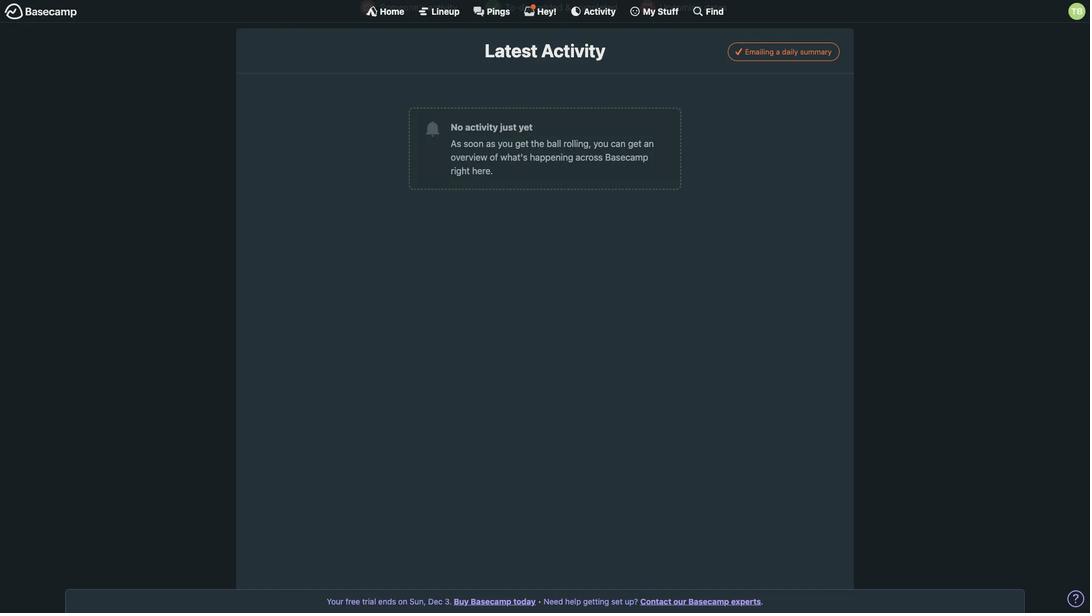 Task type: describe. For each thing, give the bounding box(es) containing it.
sun,
[[410, 597, 426, 606]]

.
[[761, 597, 764, 606]]

here.
[[472, 165, 493, 176]]

1 you from the left
[[498, 138, 513, 149]]

hey! button
[[524, 4, 557, 17]]

latest
[[485, 40, 538, 61]]

added
[[537, 2, 563, 13]]

on
[[398, 597, 408, 606]]

basecamp inside no activity just yet as soon as you get the ball rolling, you can get an overview of what's happening across basecamp right here.
[[606, 152, 649, 162]]

home link
[[366, 6, 405, 17]]

2 horizontal spatial basecamp
[[689, 597, 730, 606]]

emailing a daily summary button
[[728, 43, 840, 61]]

&
[[565, 2, 572, 13]]

emailing a daily summary
[[745, 47, 832, 56]]

hey!
[[538, 6, 557, 16]]

lineup
[[432, 6, 460, 16]]

schedule image
[[640, 0, 656, 15]]

contact
[[641, 597, 672, 606]]

my stuff
[[643, 6, 679, 16]]

the
[[531, 138, 545, 149]]

need
[[544, 597, 563, 606]]

of
[[490, 152, 498, 162]]

right
[[451, 165, 470, 176]]

someone's activity link
[[355, 0, 472, 20]]

no activity just yet as soon as you get the ball rolling, you can get an overview of what's happening across basecamp right here.
[[451, 121, 654, 176]]

main element
[[0, 0, 1091, 23]]

tim burton image
[[1069, 3, 1086, 20]]

soon
[[464, 138, 484, 149]]

free
[[346, 597, 360, 606]]

up?
[[625, 597, 638, 606]]

activity inside main element
[[584, 6, 616, 16]]

1 vertical spatial activity
[[541, 40, 606, 61]]

someone's
[[380, 2, 426, 13]]

as
[[451, 138, 461, 149]]

stuff
[[658, 6, 679, 16]]

rolling,
[[564, 138, 591, 149]]

help
[[566, 597, 581, 606]]

ball
[[547, 138, 561, 149]]

pings
[[487, 6, 510, 16]]

our
[[674, 597, 687, 606]]

2 get from the left
[[628, 138, 642, 149]]

as
[[486, 138, 496, 149]]

my stuff button
[[630, 6, 679, 17]]

latest activity
[[485, 40, 606, 61]]

a
[[776, 47, 780, 56]]

2 you from the left
[[594, 138, 609, 149]]

getting
[[583, 597, 609, 606]]

switch accounts image
[[5, 3, 77, 20]]

find button
[[693, 6, 724, 17]]

your
[[327, 597, 344, 606]]

can
[[611, 138, 626, 149]]

person report image
[[360, 0, 376, 15]]

3.
[[445, 597, 452, 606]]



Task type: vqa. For each thing, say whether or not it's contained in the screenshot.
Enterprises
no



Task type: locate. For each thing, give the bounding box(es) containing it.
1 horizontal spatial get
[[628, 138, 642, 149]]

lineup link
[[418, 6, 460, 17]]

0 vertical spatial activity
[[584, 6, 616, 16]]

an
[[644, 138, 654, 149]]

0 vertical spatial activity
[[428, 2, 458, 13]]

1 horizontal spatial basecamp
[[606, 152, 649, 162]]

upcoming dates
[[660, 2, 727, 13]]

1 horizontal spatial you
[[594, 138, 609, 149]]

activity
[[584, 6, 616, 16], [541, 40, 606, 61]]

dec
[[428, 597, 443, 606]]

basecamp right buy
[[471, 597, 512, 606]]

yet
[[519, 121, 533, 132]]

•
[[538, 597, 542, 606]]

pings button
[[473, 6, 510, 17]]

completed
[[574, 2, 618, 13]]

emailing
[[745, 47, 774, 56]]

find
[[706, 6, 724, 16]]

activity
[[428, 2, 458, 13], [465, 121, 498, 132]]

trial
[[362, 597, 376, 606]]

you right as
[[498, 138, 513, 149]]

0 horizontal spatial activity
[[428, 2, 458, 13]]

activity inside no activity just yet as soon as you get the ball rolling, you can get an overview of what's happening across basecamp right here.
[[465, 121, 498, 132]]

you
[[498, 138, 513, 149], [594, 138, 609, 149]]

activity down &
[[541, 40, 606, 61]]

someone's activity
[[380, 2, 458, 13]]

summary
[[800, 47, 832, 56]]

buy
[[454, 597, 469, 606]]

get left an
[[628, 138, 642, 149]]

today
[[514, 597, 536, 606]]

0 horizontal spatial you
[[498, 138, 513, 149]]

activity right someone's
[[428, 2, 458, 13]]

to-dos added & completed
[[505, 2, 618, 13]]

dos
[[519, 2, 535, 13]]

set
[[612, 597, 623, 606]]

todo image
[[485, 0, 501, 15]]

1 vertical spatial activity
[[465, 121, 498, 132]]

happening
[[530, 152, 574, 162]]

buy basecamp today link
[[454, 597, 536, 606]]

activity for someone's
[[428, 2, 458, 13]]

basecamp down can
[[606, 152, 649, 162]]

1 horizontal spatial activity
[[465, 121, 498, 132]]

across
[[576, 152, 603, 162]]

to-
[[505, 2, 519, 13]]

get up what's
[[515, 138, 529, 149]]

0 horizontal spatial get
[[515, 138, 529, 149]]

experts
[[731, 597, 761, 606]]

activity link
[[570, 6, 616, 17]]

get
[[515, 138, 529, 149], [628, 138, 642, 149]]

no
[[451, 121, 463, 132]]

contact our basecamp experts link
[[641, 597, 761, 606]]

ends
[[378, 597, 396, 606]]

basecamp right our
[[689, 597, 730, 606]]

home
[[380, 6, 405, 16]]

upcoming
[[660, 2, 702, 13]]

your free trial ends on sun, dec  3. buy basecamp today • need help getting set up? contact our basecamp experts .
[[327, 597, 764, 606]]

overview
[[451, 152, 488, 162]]

dates
[[705, 2, 727, 13]]

you left can
[[594, 138, 609, 149]]

to-dos added & completed link
[[480, 0, 626, 20]]

just
[[500, 121, 517, 132]]

activity up soon at the left top
[[465, 121, 498, 132]]

basecamp
[[606, 152, 649, 162], [471, 597, 512, 606], [689, 597, 730, 606]]

activity right &
[[584, 6, 616, 16]]

0 horizontal spatial basecamp
[[471, 597, 512, 606]]

activity for no
[[465, 121, 498, 132]]

what's
[[501, 152, 528, 162]]

daily
[[782, 47, 798, 56]]

my
[[643, 6, 656, 16]]

upcoming dates link
[[634, 0, 736, 20]]

1 get from the left
[[515, 138, 529, 149]]



